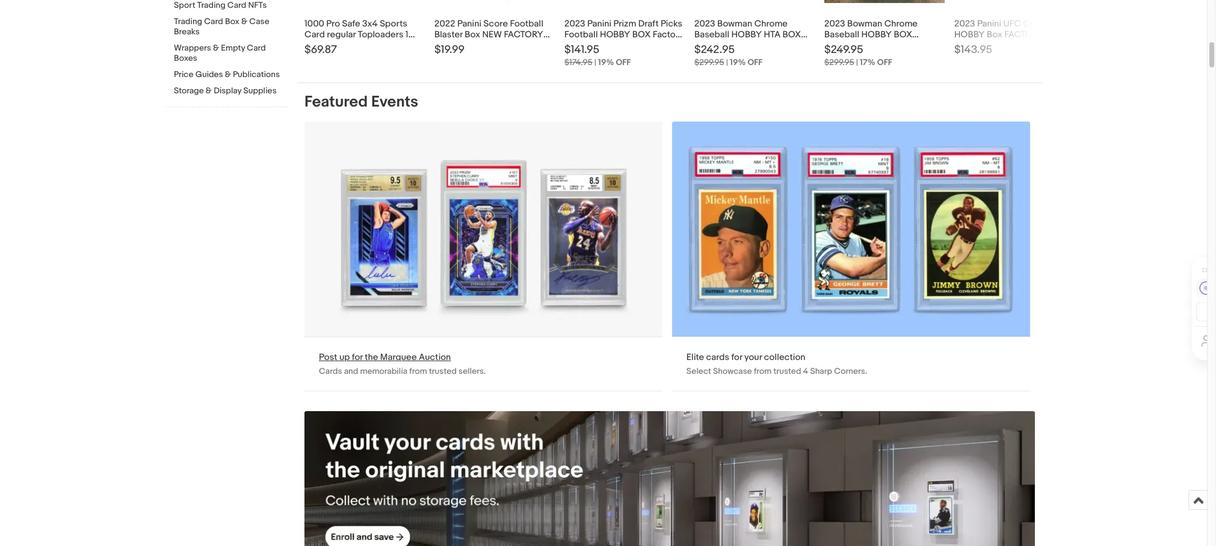 Task type: vqa. For each thing, say whether or not it's contained in the screenshot.
D.
no



Task type: locate. For each thing, give the bounding box(es) containing it.
3 hobby from the left
[[862, 29, 892, 41]]

chrome down 2023 bowman chrome baseball hobby box factory sealed 2 autos image
[[885, 18, 918, 30]]

| right '$174.95'
[[595, 57, 597, 68]]

2 box from the left
[[783, 29, 801, 41]]

0 horizontal spatial $299.95
[[695, 57, 725, 68]]

sport trading card nfts trading card box & case breaks wrappers & empty card boxes price guides & publications storage & display supplies
[[174, 0, 280, 96]]

1 horizontal spatial 19%
[[730, 57, 746, 68]]

hobby up $249.95 $299.95 | 17% off
[[862, 29, 892, 41]]

2 down 2023 bowman chrome baseball hobby box factory sealed 2 autos image
[[888, 40, 893, 51]]

hobby
[[600, 29, 631, 41], [732, 29, 762, 41], [862, 29, 892, 41], [955, 29, 985, 41]]

0 horizontal spatial football
[[510, 18, 544, 30]]

off inside $249.95 $299.95 | 17% off
[[878, 57, 893, 68]]

2 panini from the left
[[588, 18, 612, 30]]

$299.95 inside $249.95 $299.95 | 17% off
[[825, 57, 855, 68]]

0 horizontal spatial off
[[616, 57, 631, 68]]

4 left autos
[[595, 40, 601, 51]]

for right up
[[352, 352, 363, 363]]

2023 inside 2023 bowman chrome baseball hobby hta box factory sealed 3 autos
[[695, 18, 716, 30]]

1 horizontal spatial baseball
[[825, 29, 860, 41]]

factory
[[653, 29, 684, 41], [695, 40, 725, 51], [825, 40, 855, 51]]

off down autos
[[616, 57, 631, 68]]

chrome inside 2023 bowman chrome baseball hobby hta box factory sealed 3 autos
[[755, 18, 788, 30]]

0 horizontal spatial trusted
[[429, 366, 457, 376]]

1 for from the left
[[352, 352, 363, 363]]

1 box from the left
[[633, 29, 651, 41]]

sealed up '$174.95'
[[565, 40, 593, 51]]

2023 for $242.95
[[695, 18, 716, 30]]

autos inside the 2023 panini ufc chronicles hobby box factory sealed 6 packs 2 autos
[[1030, 40, 1054, 51]]

from inside elite cards for your collection select showcase from trusted 4 sharp corners.
[[754, 366, 772, 376]]

19% down autos
[[598, 57, 614, 68]]

0 horizontal spatial sealed
[[435, 40, 467, 51]]

19% inside $141.95 $174.95 | 19% off
[[598, 57, 614, 68]]

boxes
[[174, 53, 197, 63]]

panini
[[457, 18, 482, 30], [588, 18, 612, 30], [978, 18, 1002, 30]]

baseball
[[695, 29, 730, 41], [825, 29, 860, 41]]

4 2023 from the left
[[955, 18, 976, 30]]

box left new
[[465, 29, 480, 41]]

1 horizontal spatial autos
[[895, 40, 919, 51]]

$174.95 text field
[[565, 57, 593, 68]]

for for cards
[[732, 352, 743, 363]]

2023 up $249.95
[[825, 18, 846, 30]]

bowman for $249.95
[[848, 18, 883, 30]]

hobby for $249.95
[[862, 29, 892, 41]]

3 panini from the left
[[978, 18, 1002, 30]]

factory inside 2023 bowman chrome baseball hobby hta box factory sealed 3 autos
[[695, 40, 725, 51]]

$249.95
[[825, 44, 864, 57]]

2 horizontal spatial card
[[247, 43, 266, 53]]

1 trusted from the left
[[429, 366, 457, 376]]

bowman
[[718, 18, 753, 30], [848, 18, 883, 30]]

1 horizontal spatial sealed
[[955, 40, 987, 51]]

1 off from the left
[[616, 57, 631, 68]]

1 horizontal spatial $299.95
[[825, 57, 855, 68]]

0 horizontal spatial panini
[[457, 18, 482, 30]]

baseball up $242.95
[[695, 29, 730, 41]]

1 vertical spatial card
[[204, 16, 223, 26]]

0 horizontal spatial 4
[[595, 40, 601, 51]]

1 2023 from the left
[[565, 18, 586, 30]]

trusted down auction
[[429, 366, 457, 376]]

card down the sport trading card nfts link
[[204, 16, 223, 26]]

0 horizontal spatial factory
[[504, 29, 544, 41]]

1 horizontal spatial for
[[732, 352, 743, 363]]

2023
[[565, 18, 586, 30], [695, 18, 716, 30], [825, 18, 846, 30], [955, 18, 976, 30]]

2023 inside 2023 bowman chrome baseball hobby box factory sealed 2 autos
[[825, 18, 846, 30]]

1 2 from the left
[[888, 40, 893, 51]]

off for $242.95
[[748, 57, 763, 68]]

box
[[633, 29, 651, 41], [783, 29, 801, 41], [894, 29, 913, 41]]

2 horizontal spatial |
[[857, 57, 858, 68]]

2023 inside the 2023 panini ufc chronicles hobby box factory sealed 6 packs 2 autos
[[955, 18, 976, 30]]

$299.95 down $249.95
[[825, 57, 855, 68]]

2 horizontal spatial factory
[[825, 40, 855, 51]]

3 sealed from the left
[[857, 40, 886, 51]]

baseball up $249.95
[[825, 29, 860, 41]]

1 horizontal spatial card
[[227, 0, 246, 10]]

box inside the 2023 panini ufc chronicles hobby box factory sealed 6 packs 2 autos
[[987, 29, 1003, 41]]

2023 up $242.95
[[695, 18, 716, 30]]

2023 inside 2023 panini prizm draft picks football hobby box factory sealed 4 autos
[[565, 18, 586, 30]]

0 vertical spatial card
[[227, 0, 246, 10]]

4 left sharp
[[803, 366, 809, 376]]

3 autos from the left
[[1030, 40, 1054, 51]]

off inside $141.95 $174.95 | 19% off
[[616, 57, 631, 68]]

0 horizontal spatial factory
[[653, 29, 684, 41]]

1 horizontal spatial factory
[[1005, 29, 1044, 41]]

factory right new
[[504, 29, 544, 41]]

card
[[227, 0, 246, 10], [204, 16, 223, 26], [247, 43, 266, 53]]

sealed inside 2023 panini prizm draft picks football hobby box factory sealed 4 autos
[[565, 40, 593, 51]]

events
[[371, 93, 418, 112]]

2 from from the left
[[754, 366, 772, 376]]

chrome for $249.95
[[885, 18, 918, 30]]

0 vertical spatial 4
[[595, 40, 601, 51]]

sealed up 17% at right
[[857, 40, 886, 51]]

football right score at top
[[510, 18, 544, 30]]

1 baseball from the left
[[695, 29, 730, 41]]

new
[[482, 29, 502, 41]]

2023 for $141.95
[[565, 18, 586, 30]]

display
[[214, 85, 242, 96]]

1 panini from the left
[[457, 18, 482, 30]]

autos down chronicles
[[1030, 40, 1054, 51]]

panini up the 6
[[978, 18, 1002, 30]]

football inside 2023 panini prizm draft picks football hobby box factory sealed 4 autos
[[565, 29, 598, 41]]

1 horizontal spatial football
[[565, 29, 598, 41]]

trading down sport
[[174, 16, 202, 26]]

box down the sport trading card nfts link
[[225, 16, 240, 26]]

trusted
[[429, 366, 457, 376], [774, 366, 802, 376]]

2 horizontal spatial off
[[878, 57, 893, 68]]

1 19% from the left
[[598, 57, 614, 68]]

box inside 2022 panini score football blaster box new factory sealed
[[465, 29, 480, 41]]

corners.
[[835, 366, 868, 376]]

0 horizontal spatial baseball
[[695, 29, 730, 41]]

ebay vault image
[[305, 411, 1035, 546]]

$299.95 down $242.95
[[695, 57, 725, 68]]

$299.95 text field
[[825, 57, 855, 68]]

trading
[[197, 0, 226, 10], [174, 16, 202, 26]]

2 factory from the left
[[1005, 29, 1044, 41]]

trusted down the collection in the bottom of the page
[[774, 366, 802, 376]]

box right autos
[[633, 29, 651, 41]]

factory inside 2023 bowman chrome baseball hobby box factory sealed 2 autos
[[825, 40, 855, 51]]

2 bowman from the left
[[848, 18, 883, 30]]

2 sealed from the left
[[955, 40, 987, 51]]

2 2 from the left
[[1023, 40, 1028, 51]]

3 2023 from the left
[[825, 18, 846, 30]]

1 horizontal spatial sealed
[[727, 40, 756, 51]]

19% inside $242.95 $299.95 | 19% off
[[730, 57, 746, 68]]

$299.95 inside $242.95 $299.95 | 19% off
[[695, 57, 725, 68]]

autos
[[765, 40, 789, 51], [895, 40, 919, 51], [1030, 40, 1054, 51]]

factory inside 2022 panini score football blaster box new factory sealed
[[504, 29, 544, 41]]

for up "showcase"
[[732, 352, 743, 363]]

1 sealed from the left
[[565, 40, 593, 51]]

factory up $299.95 text box
[[695, 40, 725, 51]]

wrappers
[[174, 43, 211, 53]]

off right 17% at right
[[878, 57, 893, 68]]

| inside $141.95 $174.95 | 19% off
[[595, 57, 597, 68]]

1 horizontal spatial panini
[[588, 18, 612, 30]]

2 for from the left
[[732, 352, 743, 363]]

sealed
[[435, 40, 467, 51], [955, 40, 987, 51]]

hobby left hta
[[732, 29, 762, 41]]

0 horizontal spatial 2
[[888, 40, 893, 51]]

2 horizontal spatial autos
[[1030, 40, 1054, 51]]

1 vertical spatial trading
[[174, 16, 202, 26]]

for inside post up for the marquee auction cards and memorabilia from trusted sellers.
[[352, 352, 363, 363]]

1 chrome from the left
[[755, 18, 788, 30]]

1 horizontal spatial trusted
[[774, 366, 802, 376]]

1 hobby from the left
[[600, 29, 631, 41]]

hobby up $141.95 $174.95 | 19% off
[[600, 29, 631, 41]]

panini inside 2023 panini prizm draft picks football hobby box factory sealed 4 autos
[[588, 18, 612, 30]]

2023 panini ufc chronicles hobby box factory sealed 6 packs 2 autos
[[955, 18, 1068, 51]]

| left 17% at right
[[857, 57, 858, 68]]

guides
[[195, 69, 223, 79]]

trading right sport
[[197, 0, 226, 10]]

football up the $141.95
[[565, 29, 598, 41]]

0 horizontal spatial chrome
[[755, 18, 788, 30]]

off inside $242.95 $299.95 | 19% off
[[748, 57, 763, 68]]

4
[[595, 40, 601, 51], [803, 366, 809, 376]]

cards
[[707, 352, 730, 363]]

1 horizontal spatial off
[[748, 57, 763, 68]]

1 autos from the left
[[765, 40, 789, 51]]

sealed left the 6
[[955, 40, 987, 51]]

2 | from the left
[[726, 57, 728, 68]]

6
[[989, 40, 994, 51]]

0 horizontal spatial sealed
[[565, 40, 593, 51]]

bowman inside 2023 bowman chrome baseball hobby box factory sealed 2 autos
[[848, 18, 883, 30]]

panini inside 2022 panini score football blaster box new factory sealed
[[457, 18, 482, 30]]

0 horizontal spatial 19%
[[598, 57, 614, 68]]

panini left prizm
[[588, 18, 612, 30]]

2 chrome from the left
[[885, 18, 918, 30]]

&
[[241, 16, 248, 26], [213, 43, 219, 53], [225, 69, 231, 79], [206, 85, 212, 96]]

empty
[[221, 43, 245, 53]]

None text field
[[672, 122, 1031, 391], [305, 411, 1035, 546], [672, 122, 1031, 391]]

chrome up 3
[[755, 18, 788, 30]]

factory
[[504, 29, 544, 41], [1005, 29, 1044, 41]]

football inside 2022 panini score football blaster box new factory sealed
[[510, 18, 544, 30]]

featured
[[305, 93, 368, 112]]

0 horizontal spatial |
[[595, 57, 597, 68]]

2 baseball from the left
[[825, 29, 860, 41]]

hobby up $143.95
[[955, 29, 985, 41]]

2 sealed from the left
[[727, 40, 756, 51]]

for inside elite cards for your collection select showcase from trusted 4 sharp corners.
[[732, 352, 743, 363]]

2 right packs
[[1023, 40, 1028, 51]]

2
[[888, 40, 893, 51], [1023, 40, 1028, 51]]

storage
[[174, 85, 204, 96]]

ufc
[[1004, 18, 1022, 30]]

box left ufc
[[987, 29, 1003, 41]]

19%
[[598, 57, 614, 68], [730, 57, 746, 68]]

1 horizontal spatial box
[[465, 29, 480, 41]]

sealed down 2022
[[435, 40, 467, 51]]

chrome
[[755, 18, 788, 30], [885, 18, 918, 30]]

baseball inside 2023 bowman chrome baseball hobby hta box factory sealed 3 autos
[[695, 29, 730, 41]]

from
[[410, 366, 427, 376], [754, 366, 772, 376]]

1 factory from the left
[[504, 29, 544, 41]]

autos right 3
[[765, 40, 789, 51]]

nfts
[[248, 0, 267, 10]]

box down 2023 bowman chrome baseball hobby box factory sealed 2 autos image
[[894, 29, 913, 41]]

None text field
[[305, 122, 663, 391]]

sealed
[[565, 40, 593, 51], [727, 40, 756, 51], [857, 40, 886, 51]]

1 horizontal spatial chrome
[[885, 18, 918, 30]]

the
[[365, 352, 378, 363]]

box inside 2023 bowman chrome baseball hobby box factory sealed 2 autos
[[894, 29, 913, 41]]

1 horizontal spatial box
[[783, 29, 801, 41]]

card left nfts
[[227, 0, 246, 10]]

2 off from the left
[[748, 57, 763, 68]]

chrome inside 2023 bowman chrome baseball hobby box factory sealed 2 autos
[[885, 18, 918, 30]]

2023 bowman chrome baseball hobby box factory sealed 2 autos
[[825, 18, 919, 51]]

and
[[344, 366, 358, 376]]

0 horizontal spatial for
[[352, 352, 363, 363]]

wrappers & empty card boxes link
[[174, 43, 288, 64]]

hobby for $143.95
[[955, 29, 985, 41]]

box
[[225, 16, 240, 26], [465, 29, 480, 41], [987, 29, 1003, 41]]

2 trusted from the left
[[774, 366, 802, 376]]

2023 up the $141.95
[[565, 18, 586, 30]]

card right empty
[[247, 43, 266, 53]]

& left empty
[[213, 43, 219, 53]]

1 sealed from the left
[[435, 40, 467, 51]]

2 inside the 2023 panini ufc chronicles hobby box factory sealed 6 packs 2 autos
[[1023, 40, 1028, 51]]

box right hta
[[783, 29, 801, 41]]

bowman up $242.95 $299.95 | 19% off
[[718, 18, 753, 30]]

2 2023 from the left
[[695, 18, 716, 30]]

1 | from the left
[[595, 57, 597, 68]]

sealed inside 2022 panini score football blaster box new factory sealed
[[435, 40, 467, 51]]

box for $19.99
[[465, 29, 480, 41]]

sealed left 3
[[727, 40, 756, 51]]

$19.99
[[435, 44, 465, 57]]

2 $299.95 from the left
[[825, 57, 855, 68]]

| inside $249.95 $299.95 | 17% off
[[857, 57, 858, 68]]

hobby inside 2023 bowman chrome baseball hobby box factory sealed 2 autos
[[862, 29, 892, 41]]

3 off from the left
[[878, 57, 893, 68]]

3 box from the left
[[894, 29, 913, 41]]

1 horizontal spatial factory
[[695, 40, 725, 51]]

4 hobby from the left
[[955, 29, 985, 41]]

bowman down 2023 bowman chrome baseball hobby box factory sealed 2 autos image
[[848, 18, 883, 30]]

baseball inside 2023 bowman chrome baseball hobby box factory sealed 2 autos
[[825, 29, 860, 41]]

1 from from the left
[[410, 366, 427, 376]]

factory up $299.95 text field
[[825, 40, 855, 51]]

1 vertical spatial 4
[[803, 366, 809, 376]]

2 vertical spatial card
[[247, 43, 266, 53]]

$299.95
[[695, 57, 725, 68], [825, 57, 855, 68]]

1 horizontal spatial 4
[[803, 366, 809, 376]]

& up display
[[225, 69, 231, 79]]

hobby inside the 2023 panini ufc chronicles hobby box factory sealed 6 packs 2 autos
[[955, 29, 985, 41]]

1 bowman from the left
[[718, 18, 753, 30]]

| inside $242.95 $299.95 | 19% off
[[726, 57, 728, 68]]

panini inside the 2023 panini ufc chronicles hobby box factory sealed 6 packs 2 autos
[[978, 18, 1002, 30]]

2 horizontal spatial box
[[894, 29, 913, 41]]

factory down 2023 panini ufc chronicles hobby box factory sealed 6 packs 2 autos image
[[1005, 29, 1044, 41]]

factory inside 2023 panini prizm draft picks football hobby box factory sealed 4 autos
[[653, 29, 684, 41]]

2 autos from the left
[[895, 40, 919, 51]]

bowman inside 2023 bowman chrome baseball hobby hta box factory sealed 3 autos
[[718, 18, 753, 30]]

2 horizontal spatial box
[[987, 29, 1003, 41]]

panini for $141.95
[[588, 18, 612, 30]]

1 horizontal spatial 2
[[1023, 40, 1028, 51]]

football
[[510, 18, 544, 30], [565, 29, 598, 41]]

2023 up $143.95
[[955, 18, 976, 30]]

19% down $242.95
[[730, 57, 746, 68]]

| for $249.95
[[857, 57, 858, 68]]

|
[[595, 57, 597, 68], [726, 57, 728, 68], [857, 57, 858, 68]]

off
[[616, 57, 631, 68], [748, 57, 763, 68], [878, 57, 893, 68]]

1 horizontal spatial bowman
[[848, 18, 883, 30]]

2 hobby from the left
[[732, 29, 762, 41]]

0 horizontal spatial box
[[225, 16, 240, 26]]

autos down 2023 bowman chrome baseball hobby box factory sealed 2 autos image
[[895, 40, 919, 51]]

2 19% from the left
[[730, 57, 746, 68]]

off down 3
[[748, 57, 763, 68]]

factory right prizm
[[653, 29, 684, 41]]

trusted inside elite cards for your collection select showcase from trusted 4 sharp corners.
[[774, 366, 802, 376]]

$141.95 $174.95 | 19% off
[[565, 44, 631, 68]]

1 $299.95 from the left
[[695, 57, 725, 68]]

off for $141.95
[[616, 57, 631, 68]]

0 horizontal spatial from
[[410, 366, 427, 376]]

| down $242.95
[[726, 57, 728, 68]]

2 horizontal spatial panini
[[978, 18, 1002, 30]]

from down auction
[[410, 366, 427, 376]]

0 horizontal spatial bowman
[[718, 18, 753, 30]]

hobby inside 2023 bowman chrome baseball hobby hta box factory sealed 3 autos
[[732, 29, 762, 41]]

from down your at right
[[754, 366, 772, 376]]

0 horizontal spatial box
[[633, 29, 651, 41]]

box inside 2023 panini prizm draft picks football hobby box factory sealed 4 autos
[[633, 29, 651, 41]]

1 horizontal spatial from
[[754, 366, 772, 376]]

for
[[352, 352, 363, 363], [732, 352, 743, 363]]

panini right 2022
[[457, 18, 482, 30]]

2 horizontal spatial sealed
[[857, 40, 886, 51]]

0 horizontal spatial autos
[[765, 40, 789, 51]]

elite
[[687, 352, 705, 363]]

3 | from the left
[[857, 57, 858, 68]]

sealed inside the 2023 panini ufc chronicles hobby box factory sealed 6 packs 2 autos
[[955, 40, 987, 51]]

1 horizontal spatial |
[[726, 57, 728, 68]]



Task type: describe. For each thing, give the bounding box(es) containing it.
2022
[[435, 18, 455, 30]]

2023 panini ufc chronicles hobby box factory sealed 6 packs 2 autos image
[[955, 0, 1075, 6]]

your
[[745, 352, 762, 363]]

$299.95 for $242.95
[[695, 57, 725, 68]]

2023 bowman chrome baseball hobby hta box factory sealed 3 autos
[[695, 18, 801, 51]]

sealed inside 2023 bowman chrome baseball hobby box factory sealed 2 autos
[[857, 40, 886, 51]]

packs
[[996, 40, 1021, 51]]

box inside 2023 bowman chrome baseball hobby hta box factory sealed 3 autos
[[783, 29, 801, 41]]

2 inside 2023 bowman chrome baseball hobby box factory sealed 2 autos
[[888, 40, 893, 51]]

up
[[339, 352, 350, 363]]

| for $242.95
[[726, 57, 728, 68]]

none text field ebay vault
[[305, 411, 1035, 546]]

featured events
[[305, 93, 418, 112]]

$242.95 $299.95 | 19% off
[[695, 44, 763, 68]]

2023 bowman chrome baseball hobby box factory sealed 2 autos image
[[825, 0, 945, 3]]

sellers.
[[459, 366, 486, 376]]

| for $141.95
[[595, 57, 597, 68]]

picks
[[661, 18, 683, 30]]

chrome for $242.95
[[755, 18, 788, 30]]

breaks
[[174, 26, 200, 37]]

autos inside 2023 bowman chrome baseball hobby hta box factory sealed 3 autos
[[765, 40, 789, 51]]

memorabilia
[[360, 366, 408, 376]]

price guides & publications link
[[174, 69, 288, 81]]

$174.95
[[565, 57, 593, 68]]

sealed inside 2023 bowman chrome baseball hobby hta box factory sealed 3 autos
[[727, 40, 756, 51]]

baseball for $242.95
[[695, 29, 730, 41]]

auction
[[419, 352, 451, 363]]

elite cards for your collection select showcase from trusted 4 sharp corners.
[[687, 352, 868, 376]]

showcase
[[713, 366, 752, 376]]

cards
[[319, 366, 342, 376]]

case
[[249, 16, 270, 26]]

$143.95
[[955, 44, 993, 57]]

$69.87 link
[[305, 0, 425, 70]]

off for $249.95
[[878, 57, 893, 68]]

autos inside 2023 bowman chrome baseball hobby box factory sealed 2 autos
[[895, 40, 919, 51]]

supplies
[[243, 85, 277, 96]]

panini for $143.95
[[978, 18, 1002, 30]]

for for up
[[352, 352, 363, 363]]

from inside post up for the marquee auction cards and memorabilia from trusted sellers.
[[410, 366, 427, 376]]

hobby for $242.95
[[732, 29, 762, 41]]

0 vertical spatial trading
[[197, 0, 226, 10]]

$299.95 for $249.95
[[825, 57, 855, 68]]

storage & display supplies link
[[174, 85, 288, 97]]

$141.95
[[565, 44, 600, 57]]

autos
[[603, 40, 632, 51]]

box inside "sport trading card nfts trading card box & case breaks wrappers & empty card boxes price guides & publications storage & display supplies"
[[225, 16, 240, 26]]

score
[[484, 18, 508, 30]]

trusted inside post up for the marquee auction cards and memorabilia from trusted sellers.
[[429, 366, 457, 376]]

blaster
[[435, 29, 463, 41]]

price
[[174, 69, 194, 79]]

4 inside elite cards for your collection select showcase from trusted 4 sharp corners.
[[803, 366, 809, 376]]

& down guides
[[206, 85, 212, 96]]

2023 for $249.95
[[825, 18, 846, 30]]

3
[[758, 40, 763, 51]]

baseball for $249.95
[[825, 29, 860, 41]]

publications
[[233, 69, 280, 79]]

hta
[[764, 29, 781, 41]]

select
[[687, 366, 712, 376]]

sharp
[[811, 366, 833, 376]]

post
[[319, 352, 337, 363]]

$299.95 text field
[[695, 57, 725, 68]]

2022 panini score football blaster box new factory sealed
[[435, 18, 544, 51]]

bowman for $242.95
[[718, 18, 753, 30]]

panini for $19.99
[[457, 18, 482, 30]]

2022 panini score football blaster box new factory sealed image
[[435, 0, 555, 6]]

none text field containing post up for the marquee auction
[[305, 122, 663, 391]]

$249.95 $299.95 | 17% off
[[825, 44, 893, 68]]

17%
[[860, 57, 876, 68]]

$69.87
[[305, 44, 337, 57]]

prizm
[[614, 18, 637, 30]]

hobby inside 2023 panini prizm draft picks football hobby box factory sealed 4 autos
[[600, 29, 631, 41]]

2023 panini prizm draft picks football hobby box factory sealed 4 autos
[[565, 18, 684, 51]]

$242.95
[[695, 44, 735, 57]]

marquee
[[380, 352, 417, 363]]

chronicles
[[1024, 18, 1068, 30]]

19% for $141.95
[[598, 57, 614, 68]]

collection
[[764, 352, 806, 363]]

& left case
[[241, 16, 248, 26]]

sport trading card nfts link
[[174, 0, 288, 11]]

box for $143.95
[[987, 29, 1003, 41]]

sport
[[174, 0, 195, 10]]

4 inside 2023 panini prizm draft picks football hobby box factory sealed 4 autos
[[595, 40, 601, 51]]

factory inside the 2023 panini ufc chronicles hobby box factory sealed 6 packs 2 autos
[[1005, 29, 1044, 41]]

post up for the marquee auction cards and memorabilia from trusted sellers.
[[319, 352, 486, 376]]

0 horizontal spatial card
[[204, 16, 223, 26]]

draft
[[639, 18, 659, 30]]

19% for $242.95
[[730, 57, 746, 68]]

trading card box & case breaks link
[[174, 16, 288, 38]]



